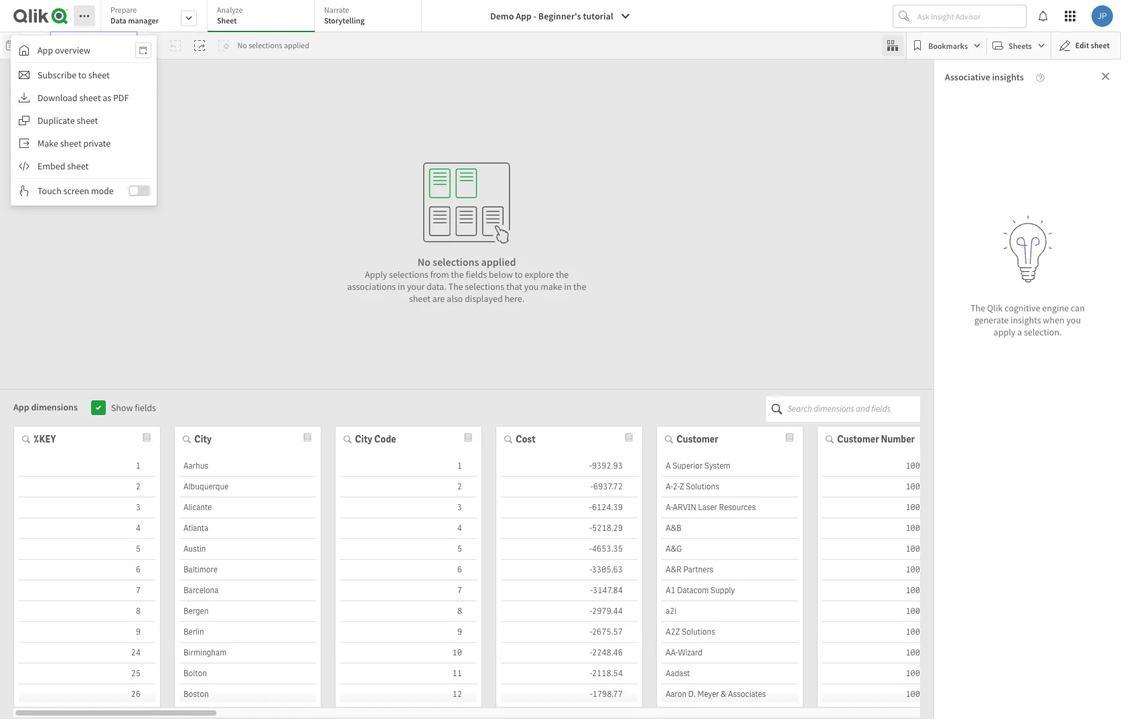 Task type: describe. For each thing, give the bounding box(es) containing it.
10000455
[[906, 502, 944, 513]]

6937.72
[[593, 481, 623, 492]]

a2z solutions option
[[662, 622, 798, 643]]

2979.44
[[592, 606, 623, 616]]

from
[[430, 268, 449, 280]]

selection.
[[1024, 326, 1062, 338]]

8 for city code
[[457, 606, 462, 616]]

1 for %key
[[136, 460, 141, 471]]

1798.77
[[592, 689, 623, 699]]

- for -1798.77
[[590, 689, 592, 699]]

touch screen mode
[[38, 185, 114, 197]]

boston option
[[179, 684, 316, 705]]

narrate storytelling
[[324, 5, 365, 25]]

list box for customer
[[662, 456, 798, 719]]

no selections applied application
[[0, 0, 1121, 719]]

austin option
[[179, 539, 316, 560]]

1 in from the left
[[398, 280, 405, 292]]

system
[[704, 460, 730, 471]]

sheet inside no selections applied apply selections from the fields below to explore the associations in your data. the selections that you make in the sheet are also displayed here.
[[409, 292, 430, 305]]

sheets button
[[990, 35, 1048, 56]]

copy image
[[19, 115, 29, 126]]

7 option for %key
[[19, 580, 155, 601]]

city for city code
[[355, 433, 372, 445]]

2 for city code
[[457, 481, 462, 492]]

storytelling
[[324, 15, 365, 25]]

cognitive
[[1005, 302, 1040, 314]]

10000462
[[906, 626, 944, 637]]

displayed
[[465, 292, 503, 305]]

3147.84
[[593, 585, 623, 596]]

also
[[447, 292, 463, 305]]

home image
[[19, 45, 29, 56]]

selections right step forward image
[[249, 40, 282, 50]]

-2248.46 option
[[501, 643, 638, 663]]

list box for cost
[[501, 456, 638, 719]]

- inside demo app - beginner's tutorial button
[[533, 10, 536, 22]]

make
[[38, 137, 58, 149]]

list box for %key
[[19, 456, 155, 719]]

2 option for city code
[[340, 476, 477, 497]]

make sheet private
[[38, 137, 111, 149]]

download sheet as pdf
[[38, 92, 129, 104]]

- for -3305.63
[[590, 564, 592, 575]]

-3147.84
[[590, 585, 623, 596]]

the right explore
[[556, 268, 569, 280]]

below
[[489, 268, 513, 280]]

sheet for make
[[60, 137, 81, 149]]

you inside the qlik cognitive engine can generate insights when you apply a selection.
[[1066, 314, 1081, 326]]

1 vertical spatial to
[[140, 161, 148, 173]]

bergen
[[183, 606, 209, 616]]

12
[[452, 689, 462, 699]]

app for overview
[[38, 44, 53, 56]]

7 option for city code
[[340, 580, 477, 601]]

6 option for city code
[[340, 560, 477, 580]]

- for -2118.54
[[590, 668, 592, 679]]

7 for %key
[[136, 585, 141, 596]]

26 option
[[19, 684, 155, 705]]

a&r
[[666, 564, 682, 575]]

aaron
[[666, 689, 687, 699]]

-4653.35 option
[[501, 539, 638, 560]]

10000456
[[906, 523, 944, 533]]

a2z solutions
[[666, 626, 715, 637]]

a&b
[[666, 523, 682, 533]]

generate
[[974, 314, 1009, 326]]

overview
[[55, 44, 91, 56]]

&
[[721, 689, 726, 699]]

download sheet as pdf button
[[11, 87, 157, 108]]

d.
[[688, 689, 696, 699]]

publish image
[[19, 138, 29, 149]]

datacom
[[677, 585, 709, 596]]

-9392.93 option
[[501, 456, 638, 476]]

customer number
[[837, 433, 915, 445]]

create new note
[[32, 119, 97, 131]]

aaron d. meyer & associates
[[666, 689, 766, 699]]

personal button
[[5, 65, 100, 86]]

no for no selections applied apply selections from the fields below to explore the associations in your data. the selections that you make in the sheet are also displayed here.
[[418, 255, 430, 268]]

app dimensions
[[13, 401, 78, 413]]

a-2-z solutions
[[666, 481, 719, 492]]

1 vertical spatial new
[[62, 161, 78, 173]]

10
[[452, 647, 462, 658]]

dimensions
[[31, 401, 78, 413]]

- for -6124.39
[[589, 502, 592, 513]]

-1798.77
[[590, 689, 623, 699]]

10000461
[[906, 606, 944, 616]]

creating
[[20, 161, 53, 173]]

1 option for %key
[[19, 456, 155, 476]]

app for dimensions
[[13, 401, 29, 413]]

a1 datacom supply
[[666, 585, 735, 596]]

a1
[[666, 585, 676, 596]]

4 option for city code
[[340, 518, 477, 539]]

10000469
[[906, 668, 944, 679]]

to inside no selections applied apply selections from the fields below to explore the associations in your data. the selections that you make in the sheet are also displayed here.
[[515, 268, 523, 280]]

9 for city code
[[457, 626, 462, 637]]

private
[[83, 137, 111, 149]]

aarhus option
[[179, 456, 316, 476]]

your
[[407, 280, 425, 292]]

0 vertical spatial insights
[[992, 71, 1024, 83]]

4 for %key
[[136, 523, 141, 533]]

- for -2675.57
[[590, 626, 592, 637]]

subscribe to sheet button
[[11, 64, 157, 86]]

-6124.39
[[589, 502, 623, 513]]

the right from
[[451, 268, 464, 280]]

the right make
[[573, 280, 586, 292]]

the qlik cognitive engine can generate insights when you apply a selection.
[[971, 302, 1085, 338]]

sheet for edit
[[1091, 40, 1110, 50]]

aarhus
[[183, 460, 208, 471]]

a- for arvin
[[666, 502, 673, 513]]

-3305.63 option
[[501, 560, 638, 580]]

berlin
[[183, 626, 204, 637]]

-9392.93
[[589, 460, 623, 471]]

sheets
[[1009, 41, 1032, 51]]

explore
[[525, 268, 554, 280]]

- for -6937.72
[[591, 481, 593, 492]]

5 for city code
[[457, 543, 462, 554]]

edit sheet
[[1075, 40, 1110, 50]]

aa-
[[666, 647, 678, 658]]

touch screen mode button
[[11, 180, 157, 202]]

embed
[[38, 160, 65, 172]]

list box for customer number
[[822, 456, 959, 719]]

embed sheet
[[38, 160, 89, 172]]

touch image
[[19, 186, 29, 196]]

10000458
[[906, 564, 944, 575]]

no selections applied
[[237, 40, 309, 50]]

-6124.39 option
[[501, 497, 638, 518]]

baltimore
[[183, 564, 217, 575]]

touch
[[38, 185, 61, 197]]

a2i
[[666, 606, 676, 616]]

edit
[[1075, 40, 1089, 50]]

Ask Insight Advisor text field
[[915, 5, 1026, 27]]

sheet for embed
[[67, 160, 89, 172]]

customer for customer
[[676, 433, 718, 445]]

-5218.29
[[590, 523, 623, 533]]

3 for %key
[[136, 502, 141, 513]]

a inside the qlik cognitive engine can generate insights when you apply a selection.
[[1017, 326, 1022, 338]]

austin
[[183, 543, 206, 554]]

8 for %key
[[136, 606, 141, 616]]

app overview
[[38, 44, 91, 56]]

new inside button
[[60, 119, 77, 131]]



Task type: vqa. For each thing, say whether or not it's contained in the screenshot.
Alicante option
no



Task type: locate. For each thing, give the bounding box(es) containing it.
10000460
[[906, 585, 944, 596]]

1 horizontal spatial 5 option
[[340, 539, 477, 560]]

bookmarks
[[928, 41, 968, 51]]

-2118.54
[[590, 668, 623, 679]]

0 horizontal spatial you
[[524, 280, 539, 292]]

2 9 from the left
[[457, 626, 462, 637]]

1 vertical spatial a
[[1017, 326, 1022, 338]]

10000000
[[906, 460, 944, 471]]

-2979.44
[[590, 606, 623, 616]]

0 vertical spatial app
[[516, 10, 532, 22]]

app overview button
[[11, 40, 157, 61]]

solutions up wizard
[[682, 626, 715, 637]]

pdf
[[113, 92, 129, 104]]

- inside -3305.63 option
[[590, 564, 592, 575]]

- down -5218.29
[[589, 543, 592, 554]]

2 list box from the left
[[179, 456, 316, 719]]

2 8 option from the left
[[340, 601, 477, 622]]

atlanta
[[183, 523, 208, 533]]

associates
[[728, 689, 766, 699]]

0 horizontal spatial app
[[13, 401, 29, 413]]

to up download sheet as pdf
[[78, 69, 86, 81]]

1 1 from the left
[[136, 460, 141, 471]]

supply
[[710, 585, 735, 596]]

list box containing -9392.93
[[501, 456, 638, 719]]

0 horizontal spatial 9 option
[[19, 622, 155, 643]]

1 horizontal spatial customer
[[837, 433, 879, 445]]

0 vertical spatial you
[[524, 280, 539, 292]]

11 option
[[340, 663, 477, 684]]

1 horizontal spatial a
[[1017, 326, 1022, 338]]

4 list box from the left
[[501, 456, 638, 719]]

0 horizontal spatial customer
[[676, 433, 718, 445]]

data.
[[427, 280, 446, 292]]

narrate
[[324, 5, 349, 15]]

1 2 option from the left
[[19, 476, 155, 497]]

2 6 option from the left
[[340, 560, 477, 580]]

- for -2979.44
[[590, 606, 592, 616]]

1 city from the left
[[194, 433, 212, 445]]

note left will
[[80, 161, 98, 173]]

selections
[[249, 40, 282, 50], [433, 255, 479, 268], [389, 268, 428, 280], [465, 280, 504, 292]]

- down -2675.57
[[590, 647, 592, 658]]

10 option
[[340, 643, 477, 663]]

can
[[1071, 302, 1085, 314]]

2 8 from the left
[[457, 606, 462, 616]]

code image
[[19, 161, 29, 171]]

2 1 option from the left
[[340, 456, 477, 476]]

1 horizontal spatial you
[[1066, 314, 1081, 326]]

7 option
[[19, 580, 155, 601], [340, 580, 477, 601]]

1 vertical spatial you
[[1066, 314, 1081, 326]]

-2979.44 option
[[501, 601, 638, 622]]

2 in from the left
[[564, 280, 571, 292]]

2 3 from the left
[[457, 502, 462, 513]]

mail 2 image
[[19, 70, 29, 80]]

resources
[[719, 502, 756, 513]]

list box for city code
[[340, 456, 477, 719]]

list box containing aarhus
[[179, 456, 316, 719]]

9 for %key
[[136, 626, 141, 637]]

customer for customer number
[[837, 433, 879, 445]]

sheet for duplicate
[[77, 115, 98, 127]]

9 option for %key
[[19, 622, 155, 643]]

- inside -3147.84 option
[[590, 585, 593, 596]]

3 option for %key
[[19, 497, 155, 518]]

24 option
[[19, 643, 155, 663]]

1 vertical spatial solutions
[[682, 626, 715, 637]]

5 option for city code
[[340, 539, 477, 560]]

1 horizontal spatial 3 option
[[340, 497, 477, 518]]

app left dimensions in the bottom of the page
[[13, 401, 29, 413]]

0 horizontal spatial 4 option
[[19, 518, 155, 539]]

a- up a&b
[[666, 502, 673, 513]]

1 option down code
[[340, 456, 477, 476]]

1 horizontal spatial in
[[564, 280, 571, 292]]

embed sheet button
[[11, 155, 157, 177]]

subscribe
[[38, 69, 76, 81]]

space.
[[195, 161, 220, 173]]

8 option for %key
[[19, 601, 155, 622]]

1 6 option from the left
[[19, 560, 155, 580]]

6 for %key
[[136, 564, 141, 575]]

note inside button
[[79, 119, 97, 131]]

9
[[136, 626, 141, 637], [457, 626, 462, 637]]

sheet for download
[[79, 92, 101, 104]]

a right apply
[[1017, 326, 1022, 338]]

here.
[[505, 292, 524, 305]]

a2i option
[[662, 601, 798, 622]]

solutions inside "a2z solutions" option
[[682, 626, 715, 637]]

1 vertical spatial no
[[418, 255, 430, 268]]

2 horizontal spatial app
[[516, 10, 532, 22]]

6 list box from the left
[[822, 456, 959, 719]]

1 9 option from the left
[[19, 622, 155, 643]]

list box containing a superior system
[[662, 456, 798, 719]]

2 a- from the top
[[666, 502, 673, 513]]

2 city from the left
[[355, 433, 372, 445]]

-6937.72
[[591, 481, 623, 492]]

applied for no selections applied apply selections from the fields below to explore the associations in your data. the selections that you make in the sheet are also displayed here.
[[481, 255, 516, 268]]

-5218.29 option
[[501, 518, 638, 539]]

1 option for city code
[[340, 456, 477, 476]]

7 for city code
[[457, 585, 462, 596]]

1 horizontal spatial city
[[355, 433, 372, 445]]

2 horizontal spatial to
[[515, 268, 523, 280]]

create new note button
[[5, 104, 235, 147]]

10000471
[[906, 689, 944, 699]]

2 7 from the left
[[457, 585, 462, 596]]

city code
[[355, 433, 396, 445]]

9 option for city code
[[340, 622, 477, 643]]

analyze sheet
[[217, 5, 243, 25]]

0 horizontal spatial 7 option
[[19, 580, 155, 601]]

sheet left are
[[409, 292, 430, 305]]

associative
[[945, 71, 990, 83]]

2248.46
[[592, 647, 623, 658]]

1 horizontal spatial to
[[140, 161, 148, 173]]

the left qlik
[[971, 302, 985, 314]]

8 up 24
[[136, 606, 141, 616]]

make sheet private button
[[11, 133, 157, 154]]

the right data.
[[448, 280, 463, 292]]

9 up '10'
[[457, 626, 462, 637]]

selections
[[13, 71, 55, 83]]

duplicate
[[38, 115, 75, 127]]

8 option
[[19, 601, 155, 622], [340, 601, 477, 622]]

- inside -2675.57 option
[[590, 626, 592, 637]]

2 2 from the left
[[457, 481, 462, 492]]

1 2 from the left
[[136, 481, 141, 492]]

no selections applied apply selections from the fields below to explore the associations in your data. the selections that you make in the sheet are also displayed here.
[[347, 255, 586, 305]]

8 option for city code
[[340, 601, 477, 622]]

sheet left as
[[79, 92, 101, 104]]

0 horizontal spatial 5
[[136, 543, 141, 554]]

5 option
[[19, 539, 155, 560], [340, 539, 477, 560]]

app right home icon
[[38, 44, 53, 56]]

- down the -6124.39
[[590, 523, 592, 533]]

2 7 option from the left
[[340, 580, 477, 601]]

1 vertical spatial a-
[[666, 502, 673, 513]]

- down -2248.46
[[590, 668, 592, 679]]

2 5 from the left
[[457, 543, 462, 554]]

5
[[136, 543, 141, 554], [457, 543, 462, 554]]

0 vertical spatial solutions
[[686, 481, 719, 492]]

a superior system option
[[662, 456, 798, 476]]

1 vertical spatial app
[[38, 44, 53, 56]]

0 vertical spatial the
[[448, 280, 463, 292]]

apply
[[994, 326, 1015, 338]]

0 vertical spatial fields
[[466, 268, 487, 280]]

1 list box from the left
[[19, 456, 155, 719]]

2 3 option from the left
[[340, 497, 477, 518]]

2 9 option from the left
[[340, 622, 477, 643]]

number
[[881, 433, 915, 445]]

8 option up 24 option
[[19, 601, 155, 622]]

0 horizontal spatial 9
[[136, 626, 141, 637]]

list box
[[19, 456, 155, 719], [179, 456, 316, 719], [340, 456, 477, 719], [501, 456, 638, 719], [662, 456, 798, 719], [822, 456, 959, 719]]

1 horizontal spatial 9
[[457, 626, 462, 637]]

0 horizontal spatial to
[[78, 69, 86, 81]]

1 horizontal spatial fields
[[466, 268, 487, 280]]

1 horizontal spatial 4
[[457, 523, 462, 533]]

0 horizontal spatial 2
[[136, 481, 141, 492]]

4 for city code
[[457, 523, 462, 533]]

subscribe to sheet
[[38, 69, 110, 81]]

1 7 from the left
[[136, 585, 141, 596]]

insights left when
[[1011, 314, 1041, 326]]

list box for city
[[179, 456, 316, 719]]

current
[[165, 161, 193, 173]]

0 vertical spatial to
[[78, 69, 86, 81]]

sheet up as
[[88, 69, 110, 81]]

1 vertical spatial applied
[[481, 255, 516, 268]]

a- for 2-
[[666, 481, 673, 492]]

1 3 option from the left
[[19, 497, 155, 518]]

-2118.54 option
[[501, 663, 638, 684]]

2 6 from the left
[[457, 564, 462, 575]]

associations
[[347, 280, 396, 292]]

you right that
[[524, 280, 539, 292]]

aaron d. meyer & associates option
[[662, 684, 798, 705]]

0 horizontal spatial 6
[[136, 564, 141, 575]]

tab list inside the no selections applied application
[[100, 0, 427, 33]]

- inside -6937.72 option
[[591, 481, 593, 492]]

selections left that
[[465, 280, 504, 292]]

- up -6937.72
[[589, 460, 592, 471]]

a- left "z"
[[666, 481, 673, 492]]

10000453
[[906, 481, 944, 492]]

-3305.63
[[590, 564, 623, 575]]

1 9 from the left
[[136, 626, 141, 637]]

1 horizontal spatial 8 option
[[340, 601, 477, 622]]

-1798.77 option
[[501, 684, 638, 705]]

z
[[680, 481, 684, 492]]

6 for city code
[[457, 564, 462, 575]]

8 up '10'
[[457, 606, 462, 616]]

1 horizontal spatial 6 option
[[340, 560, 477, 580]]

1 horizontal spatial 1
[[457, 460, 462, 471]]

1 horizontal spatial 2 option
[[340, 476, 477, 497]]

demo
[[490, 10, 514, 22]]

associative insights
[[945, 71, 1024, 83]]

app
[[516, 10, 532, 22], [38, 44, 53, 56], [13, 401, 29, 413]]

city up aarhus
[[194, 433, 212, 445]]

1 vertical spatial insights
[[1011, 314, 1041, 326]]

create
[[32, 119, 58, 131]]

fields left below
[[466, 268, 487, 280]]

- inside -2248.46 option
[[590, 647, 592, 658]]

city left code
[[355, 433, 372, 445]]

a-
[[666, 481, 673, 492], [666, 502, 673, 513]]

sheet inside button
[[88, 69, 110, 81]]

app dimension region
[[0, 389, 964, 719]]

2 for %key
[[136, 481, 141, 492]]

in
[[398, 280, 405, 292], [564, 280, 571, 292]]

fields inside app dimension region
[[135, 401, 156, 414]]

3 option for city code
[[340, 497, 477, 518]]

solutions right "z"
[[686, 481, 719, 492]]

the inside the qlik cognitive engine can generate insights when you apply a selection.
[[971, 302, 985, 314]]

1 horizontal spatial 6
[[457, 564, 462, 575]]

1 8 option from the left
[[19, 601, 155, 622]]

close selections tool image
[[888, 40, 898, 51]]

7 option up 24 option
[[19, 580, 155, 601]]

a&g option
[[662, 539, 798, 560]]

code
[[374, 433, 396, 445]]

- left beginner's
[[533, 10, 536, 22]]

2 option down %key in the bottom of the page
[[19, 476, 155, 497]]

Search dimensions and fields text field
[[788, 396, 920, 422]]

7 up 24
[[136, 585, 141, 596]]

- down -3305.63
[[590, 585, 593, 596]]

1 horizontal spatial 1 option
[[340, 456, 477, 476]]

0 vertical spatial no
[[237, 40, 247, 50]]

9392.93
[[592, 460, 623, 471]]

0 horizontal spatial 1 option
[[19, 456, 155, 476]]

2-
[[673, 481, 680, 492]]

1 option
[[19, 456, 155, 476], [340, 456, 477, 476]]

1 horizontal spatial no
[[418, 255, 430, 268]]

barcelona
[[183, 585, 219, 596]]

0 horizontal spatial 5 option
[[19, 539, 155, 560]]

-2675.57 option
[[501, 622, 638, 643]]

1 horizontal spatial 7
[[457, 585, 462, 596]]

9 up 24
[[136, 626, 141, 637]]

1 horizontal spatial 9 option
[[340, 622, 477, 643]]

customer up a superior system
[[676, 433, 718, 445]]

4653.35
[[592, 543, 623, 554]]

no
[[237, 40, 247, 50], [418, 255, 430, 268]]

1 8 from the left
[[136, 606, 141, 616]]

sheet right edit at the right
[[1091, 40, 1110, 50]]

new down make sheet private
[[62, 161, 78, 173]]

- for -9392.93
[[589, 460, 592, 471]]

1 horizontal spatial 3
[[457, 502, 462, 513]]

sheet down the download sheet as pdf button
[[77, 115, 98, 127]]

birmingham
[[183, 647, 227, 658]]

no inside no selections applied apply selections from the fields below to explore the associations in your data. the selections that you make in the sheet are also displayed here.
[[418, 255, 430, 268]]

insights inside the qlik cognitive engine can generate insights when you apply a selection.
[[1011, 314, 1041, 326]]

1 a- from the top
[[666, 481, 673, 492]]

1 horizontal spatial applied
[[481, 255, 516, 268]]

customer down search dimensions and fields text field
[[837, 433, 879, 445]]

demo app - beginner's tutorial
[[490, 10, 613, 22]]

customer
[[676, 433, 718, 445], [837, 433, 879, 445]]

2 vertical spatial to
[[515, 268, 523, 280]]

1 horizontal spatial 8
[[457, 606, 462, 616]]

to right it
[[140, 161, 148, 173]]

5 list box from the left
[[662, 456, 798, 719]]

sheet
[[217, 15, 237, 25]]

0 horizontal spatial the
[[448, 280, 463, 292]]

1 horizontal spatial 4 option
[[340, 518, 477, 539]]

1 vertical spatial the
[[971, 302, 985, 314]]

1 horizontal spatial app
[[38, 44, 53, 56]]

2 2 option from the left
[[340, 476, 477, 497]]

8 option up 10 option
[[340, 601, 477, 622]]

3 list box from the left
[[340, 456, 477, 719]]

note up make sheet private button
[[79, 119, 97, 131]]

- up -2248.46
[[590, 626, 592, 637]]

0 horizontal spatial 3 option
[[19, 497, 155, 518]]

0 vertical spatial new
[[60, 119, 77, 131]]

selections left from
[[389, 268, 428, 280]]

12 option
[[340, 684, 477, 705]]

2 option down code
[[340, 476, 477, 497]]

2 1 from the left
[[457, 460, 462, 471]]

new up make sheet private
[[60, 119, 77, 131]]

personal
[[32, 70, 67, 82]]

app inside region
[[13, 401, 29, 413]]

applied for no selections applied
[[284, 40, 309, 50]]

6 option for %key
[[19, 560, 155, 580]]

0 horizontal spatial in
[[398, 280, 405, 292]]

7
[[136, 585, 141, 596], [457, 585, 462, 596]]

- up -5218.29
[[589, 502, 592, 513]]

0 horizontal spatial 6 option
[[19, 560, 155, 580]]

- inside -2979.44 option
[[590, 606, 592, 616]]

1 4 option from the left
[[19, 518, 155, 539]]

you right when
[[1066, 314, 1081, 326]]

1 vertical spatial fields
[[135, 401, 156, 414]]

5218.29
[[592, 523, 623, 533]]

3 for city code
[[457, 502, 462, 513]]

- for -5218.29
[[590, 523, 592, 533]]

10000466
[[906, 647, 944, 658]]

to right below
[[515, 268, 523, 280]]

1 vertical spatial note
[[80, 161, 98, 173]]

0 horizontal spatial 4
[[136, 523, 141, 533]]

city for city
[[194, 433, 212, 445]]

1 3 from the left
[[136, 502, 141, 513]]

insights down the sheets button
[[992, 71, 1024, 83]]

0 horizontal spatial 3
[[136, 502, 141, 513]]

fields right show
[[135, 401, 156, 414]]

1 7 option from the left
[[19, 580, 155, 601]]

9 option up the 11 option
[[340, 622, 477, 643]]

6 option
[[19, 560, 155, 580], [340, 560, 477, 580]]

- down -9392.93
[[591, 481, 593, 492]]

25 option
[[19, 663, 155, 684]]

berlin option
[[179, 622, 316, 643]]

to inside subscribe to sheet button
[[78, 69, 86, 81]]

7 option up 10 option
[[340, 580, 477, 601]]

0 vertical spatial a-
[[666, 481, 673, 492]]

no down analyze sheet
[[237, 40, 247, 50]]

- for -2248.46
[[590, 647, 592, 658]]

- inside -4653.35 option
[[589, 543, 592, 554]]

0 vertical spatial note
[[79, 119, 97, 131]]

app overview
              - open in new tab image
[[139, 45, 147, 56]]

1 4 from the left
[[136, 523, 141, 533]]

in left your
[[398, 280, 405, 292]]

9 option
[[19, 622, 155, 643], [340, 622, 477, 643]]

edit sheet button
[[1051, 31, 1121, 60]]

apply
[[365, 268, 387, 280]]

sheet down make sheet private
[[67, 160, 89, 172]]

sheet down create new note
[[60, 137, 81, 149]]

4 option for %key
[[19, 518, 155, 539]]

arvin
[[673, 502, 696, 513]]

0 horizontal spatial city
[[194, 433, 212, 445]]

2 5 option from the left
[[340, 539, 477, 560]]

a right creating
[[55, 161, 60, 173]]

25
[[131, 668, 141, 679]]

1 1 option from the left
[[19, 456, 155, 476]]

a
[[55, 161, 60, 173], [1017, 326, 1022, 338]]

5 option for %key
[[19, 539, 155, 560]]

1 customer from the left
[[676, 433, 718, 445]]

the inside no selections applied apply selections from the fields below to explore the associations in your data. the selections that you make in the sheet are also displayed here.
[[448, 280, 463, 292]]

11
[[452, 668, 462, 679]]

0 horizontal spatial 8
[[136, 606, 141, 616]]

0 vertical spatial a
[[55, 161, 60, 173]]

applied inside no selections applied apply selections from the fields below to explore the associations in your data. the selections that you make in the sheet are also displayed here.
[[481, 255, 516, 268]]

-6937.72 option
[[501, 476, 638, 497]]

a2z
[[666, 626, 680, 637]]

1 horizontal spatial 5
[[457, 543, 462, 554]]

0 horizontal spatial 2 option
[[19, 476, 155, 497]]

fields inside no selections applied apply selections from the fields below to explore the associations in your data. the selections that you make in the sheet are also displayed here.
[[466, 268, 487, 280]]

2 customer from the left
[[837, 433, 879, 445]]

1 option down %key in the bottom of the page
[[19, 456, 155, 476]]

3 option
[[19, 497, 155, 518], [340, 497, 477, 518]]

2 option for %key
[[19, 476, 155, 497]]

- down -2118.54
[[590, 689, 592, 699]]

- inside -9392.93 option
[[589, 460, 592, 471]]

7 up '10'
[[457, 585, 462, 596]]

1 5 from the left
[[136, 543, 141, 554]]

selection region
[[0, 60, 947, 679]]

no for no selections applied
[[237, 40, 247, 50]]

2 option
[[19, 476, 155, 497], [340, 476, 477, 497]]

1 for city code
[[457, 460, 462, 471]]

- inside -6124.39 'option'
[[589, 502, 592, 513]]

- inside -5218.29 option
[[590, 523, 592, 533]]

2 vertical spatial app
[[13, 401, 29, 413]]

1 horizontal spatial the
[[971, 302, 985, 314]]

aa-wizard
[[666, 647, 702, 658]]

5 for %key
[[136, 543, 141, 554]]

1 5 option from the left
[[19, 539, 155, 560]]

- up -2675.57
[[590, 606, 592, 616]]

2 4 from the left
[[457, 523, 462, 533]]

- for -4653.35
[[589, 543, 592, 554]]

0 horizontal spatial 1
[[136, 460, 141, 471]]

0 horizontal spatial applied
[[284, 40, 309, 50]]

- inside '-2118.54' option
[[590, 668, 592, 679]]

- for -3147.84
[[590, 585, 593, 596]]

0 horizontal spatial fields
[[135, 401, 156, 414]]

step forward image
[[195, 40, 205, 51]]

a superior system
[[666, 460, 730, 471]]

tab list
[[100, 0, 427, 33]]

- inside -1798.77 option
[[590, 689, 592, 699]]

-3147.84 option
[[501, 580, 638, 601]]

bolton
[[183, 668, 207, 679]]

data
[[110, 15, 126, 25]]

0 horizontal spatial no
[[237, 40, 247, 50]]

the
[[448, 280, 463, 292], [971, 302, 985, 314]]

9 option up 25 option
[[19, 622, 155, 643]]

list box containing 10000000
[[822, 456, 959, 719]]

2 4 option from the left
[[340, 518, 477, 539]]

0 vertical spatial applied
[[284, 40, 309, 50]]

you inside no selections applied apply selections from the fields below to explore the associations in your data. the selections that you make in the sheet are also displayed here.
[[524, 280, 539, 292]]

0 horizontal spatial a
[[55, 161, 60, 173]]

in right make
[[564, 280, 571, 292]]

1 6 from the left
[[136, 564, 141, 575]]

app right demo
[[516, 10, 532, 22]]

will
[[100, 161, 114, 173]]

0 horizontal spatial 7
[[136, 585, 141, 596]]

albuquerque
[[183, 481, 229, 492]]

selections up data.
[[433, 255, 479, 268]]

beginner's
[[538, 10, 581, 22]]

tab list containing prepare
[[100, 0, 427, 33]]

1 horizontal spatial 2
[[457, 481, 462, 492]]

4 option
[[19, 518, 155, 539], [340, 518, 477, 539]]

the right it
[[150, 161, 163, 173]]

bookmarks button
[[910, 35, 984, 56]]

laser
[[698, 502, 717, 513]]

no up your
[[418, 255, 430, 268]]

0 horizontal spatial 8 option
[[19, 601, 155, 622]]

download image
[[19, 92, 29, 103]]

meyer
[[697, 689, 719, 699]]

1 horizontal spatial 7 option
[[340, 580, 477, 601]]

- down -4653.35
[[590, 564, 592, 575]]

download
[[38, 92, 77, 104]]

solutions
[[686, 481, 719, 492], [682, 626, 715, 637]]



